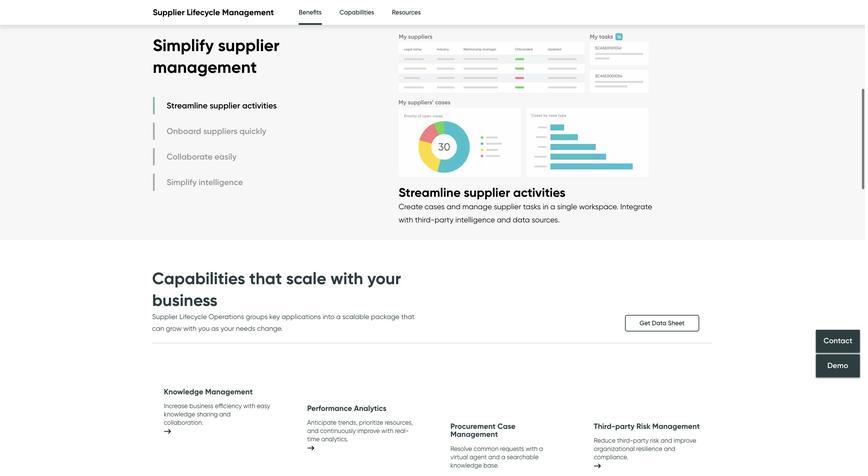 Task type: describe. For each thing, give the bounding box(es) containing it.
continuously
[[320, 427, 356, 434]]

suppliers
[[203, 126, 237, 136]]

collaboration.
[[164, 419, 203, 426]]

and inside anticipate trends, prioritize resources, and continuously improve with real- time analytics.
[[307, 427, 319, 434]]

requests
[[500, 445, 524, 452]]

data
[[652, 319, 666, 327]]

capabilities that scale with your business supplier lifecycle operations groups key applications into a scalable package that can grow with you as your needs change.
[[152, 268, 415, 333]]

resources
[[392, 9, 421, 16]]

collaborate easily link
[[153, 148, 278, 165]]

create
[[399, 202, 423, 211]]

streamline supplier activities create cases and manage supplier tasks in a single workspace. integrate with third-party intelligence and data sources.
[[399, 185, 652, 224]]

integrate
[[620, 202, 652, 211]]

get data sheet link
[[625, 315, 699, 331]]

performance
[[307, 404, 352, 413]]

simplify supplier management
[[153, 35, 280, 77]]

a inside streamline supplier activities create cases and manage supplier tasks in a single workspace. integrate with third-party intelligence and data sources.
[[550, 202, 555, 211]]

intelligence inside streamline supplier activities create cases and manage supplier tasks in a single workspace. integrate with third-party intelligence and data sources.
[[455, 215, 495, 224]]

with inside anticipate trends, prioritize resources, and continuously improve with real- time analytics.
[[381, 427, 393, 434]]

get
[[640, 319, 650, 327]]

sharing
[[197, 411, 218, 418]]

improve inside anticipate trends, prioritize resources, and continuously improve with real- time analytics.
[[357, 427, 380, 434]]

can
[[152, 324, 164, 333]]

base.
[[483, 462, 499, 469]]

compliance.
[[594, 454, 628, 461]]

increase business efficiency with easy knowledge sharing and collaboration.
[[164, 402, 270, 426]]

common
[[474, 445, 499, 452]]

analytics
[[354, 404, 386, 413]]

management inside procurement case management
[[450, 430, 498, 439]]

scalable
[[342, 312, 369, 321]]

in
[[543, 202, 548, 211]]

supplier for simplify supplier management
[[218, 35, 280, 56]]

0 horizontal spatial your
[[221, 324, 234, 333]]

anticipate
[[307, 419, 337, 426]]

resources,
[[385, 419, 413, 426]]

capabilities for capabilities
[[339, 9, 374, 16]]

organizational
[[594, 445, 635, 452]]

sheet
[[668, 319, 685, 327]]

change.
[[257, 324, 283, 333]]

a down the requests
[[501, 453, 505, 461]]

0 horizontal spatial that
[[249, 268, 282, 289]]

tasks
[[523, 202, 541, 211]]

and inside increase business efficiency with easy knowledge sharing and collaboration.
[[219, 411, 231, 418]]

anticipate trends, prioritize resources, and continuously improve with real- time analytics.
[[307, 419, 413, 443]]

get data sheet
[[640, 319, 685, 327]]

applications
[[282, 312, 321, 321]]

sources.
[[532, 215, 560, 224]]

improve inside reduce third-party risk and improve organizational resilience and compliance.
[[674, 437, 696, 444]]

operations
[[209, 312, 244, 321]]

simplify intelligence link
[[153, 174, 278, 191]]

you
[[198, 324, 210, 333]]

procurement case management
[[450, 422, 516, 439]]

streamline for streamline supplier activities create cases and manage supplier tasks in a single workspace. integrate with third-party intelligence and data sources.
[[399, 185, 461, 200]]

collaborate
[[167, 152, 213, 162]]

and right risk on the bottom of the page
[[661, 437, 672, 444]]

capabilities link
[[339, 0, 374, 25]]

simplify intelligence
[[167, 177, 243, 187]]

agent
[[470, 453, 487, 461]]

analytics.
[[321, 436, 348, 443]]

resilience
[[636, 445, 662, 452]]

resources link
[[392, 0, 421, 25]]

reduce
[[594, 437, 615, 444]]

resolve common requests with a virtual agent and a searchable knowledge base.
[[450, 445, 543, 469]]

prioritize
[[359, 419, 383, 426]]

cases
[[425, 202, 445, 211]]

and right resilience
[[664, 445, 675, 452]]

0 vertical spatial intelligence
[[199, 177, 243, 187]]

and left data
[[497, 215, 511, 224]]



Task type: vqa. For each thing, say whether or not it's contained in the screenshot.
the can
yes



Task type: locate. For each thing, give the bounding box(es) containing it.
0 horizontal spatial third-
[[415, 215, 435, 224]]

business up "sharing"
[[189, 402, 213, 410]]

trends,
[[338, 419, 358, 426]]

knowledge down increase
[[164, 411, 195, 418]]

with inside streamline supplier activities create cases and manage supplier tasks in a single workspace. integrate with third-party intelligence and data sources.
[[399, 215, 413, 224]]

1 vertical spatial simplify
[[167, 177, 197, 187]]

time
[[307, 436, 320, 443]]

capabilities for capabilities that scale with your business supplier lifecycle operations groups key applications into a scalable package that can grow with you as your needs change.
[[152, 268, 245, 289]]

1 horizontal spatial capabilities
[[339, 9, 374, 16]]

1 vertical spatial your
[[221, 324, 234, 333]]

and right cases
[[447, 202, 460, 211]]

intelligence down 'manage'
[[455, 215, 495, 224]]

1 vertical spatial supplier
[[152, 312, 178, 321]]

streamline supplier activities link
[[153, 97, 278, 114]]

1 horizontal spatial improve
[[674, 437, 696, 444]]

virtual
[[450, 453, 468, 461]]

package
[[371, 312, 399, 321]]

benefits link
[[299, 0, 322, 27]]

risk
[[636, 422, 650, 431]]

demo
[[827, 361, 848, 370]]

activities inside 'streamline supplier activities' link
[[242, 101, 277, 111]]

third- inside streamline supplier activities create cases and manage supplier tasks in a single workspace. integrate with third-party intelligence and data sources.
[[415, 215, 435, 224]]

party down cases
[[435, 215, 453, 224]]

activities inside streamline supplier activities create cases and manage supplier tasks in a single workspace. integrate with third-party intelligence and data sources.
[[513, 185, 565, 200]]

business inside increase business efficiency with easy knowledge sharing and collaboration.
[[189, 402, 213, 410]]

case
[[497, 422, 516, 431]]

party left risk
[[615, 422, 635, 431]]

management
[[222, 7, 274, 17], [205, 387, 253, 396], [652, 422, 700, 431], [450, 430, 498, 439]]

grow
[[166, 324, 182, 333]]

0 vertical spatial improve
[[357, 427, 380, 434]]

1 vertical spatial streamline
[[399, 185, 461, 200]]

supplier inside capabilities that scale with your business supplier lifecycle operations groups key applications into a scalable package that can grow with you as your needs change.
[[152, 312, 178, 321]]

0 horizontal spatial intelligence
[[199, 177, 243, 187]]

business
[[152, 290, 217, 310], [189, 402, 213, 410]]

and
[[447, 202, 460, 211], [497, 215, 511, 224], [219, 411, 231, 418], [307, 427, 319, 434], [661, 437, 672, 444], [664, 445, 675, 452], [488, 453, 500, 461]]

0 vertical spatial lifecycle
[[187, 7, 220, 17]]

demo link
[[816, 354, 860, 377]]

with inside increase business efficiency with easy knowledge sharing and collaboration.
[[243, 402, 255, 410]]

contact link
[[816, 330, 860, 353]]

third- down cases
[[415, 215, 435, 224]]

and down efficiency
[[219, 411, 231, 418]]

party inside reduce third-party risk and improve organizational resilience and compliance.
[[633, 437, 649, 444]]

collaborate easily
[[167, 152, 237, 162]]

0 vertical spatial capabilities
[[339, 9, 374, 16]]

lifecycle inside capabilities that scale with your business supplier lifecycle operations groups key applications into a scalable package that can grow with you as your needs change.
[[180, 312, 207, 321]]

streamline up cases
[[399, 185, 461, 200]]

1 vertical spatial that
[[401, 312, 415, 321]]

1 horizontal spatial intelligence
[[455, 215, 495, 224]]

needs
[[236, 324, 255, 333]]

key
[[269, 312, 280, 321]]

third- up organizational
[[617, 437, 633, 444]]

third- inside reduce third-party risk and improve organizational resilience and compliance.
[[617, 437, 633, 444]]

a right into
[[336, 312, 341, 321]]

real-
[[395, 427, 409, 434]]

streamline for streamline supplier activities
[[167, 101, 208, 111]]

simplify inside the simplify supplier management
[[153, 35, 214, 56]]

0 vertical spatial that
[[249, 268, 282, 289]]

reduce third-party risk and improve organizational resilience and compliance.
[[594, 437, 696, 461]]

supplier
[[218, 35, 280, 56], [210, 101, 240, 111], [464, 185, 510, 200], [494, 202, 521, 211]]

0 horizontal spatial streamline
[[167, 101, 208, 111]]

easy
[[257, 402, 270, 410]]

0 vertical spatial streamline
[[167, 101, 208, 111]]

knowledge management
[[164, 387, 253, 396]]

business up grow
[[152, 290, 217, 310]]

0 vertical spatial supplier
[[153, 7, 185, 17]]

0 vertical spatial party
[[435, 215, 453, 224]]

1 vertical spatial party
[[615, 422, 635, 431]]

0 vertical spatial knowledge
[[164, 411, 195, 418]]

a
[[550, 202, 555, 211], [336, 312, 341, 321], [539, 445, 543, 452], [501, 453, 505, 461]]

activities for streamline supplier activities
[[242, 101, 277, 111]]

single
[[557, 202, 577, 211]]

1 horizontal spatial third-
[[617, 437, 633, 444]]

activities up in
[[513, 185, 565, 200]]

1 vertical spatial capabilities
[[152, 268, 245, 289]]

contact
[[823, 336, 852, 346]]

and up base. at the bottom of page
[[488, 453, 500, 461]]

0 vertical spatial simplify
[[153, 35, 214, 56]]

0 horizontal spatial improve
[[357, 427, 380, 434]]

1 vertical spatial intelligence
[[455, 215, 495, 224]]

data
[[513, 215, 530, 224]]

streamline inside streamline supplier activities create cases and manage supplier tasks in a single workspace. integrate with third-party intelligence and data sources.
[[399, 185, 461, 200]]

party inside streamline supplier activities create cases and manage supplier tasks in a single workspace. integrate with third-party intelligence and data sources.
[[435, 215, 453, 224]]

capabilities inside capabilities that scale with your business supplier lifecycle operations groups key applications into a scalable package that can grow with you as your needs change.
[[152, 268, 245, 289]]

1 horizontal spatial knowledge
[[450, 462, 482, 469]]

improve
[[357, 427, 380, 434], [674, 437, 696, 444]]

benefits
[[299, 9, 322, 16]]

as
[[211, 324, 219, 333]]

0 vertical spatial business
[[152, 290, 217, 310]]

0 vertical spatial third-
[[415, 215, 435, 224]]

a inside capabilities that scale with your business supplier lifecycle operations groups key applications into a scalable package that can grow with you as your needs change.
[[336, 312, 341, 321]]

0 horizontal spatial activities
[[242, 101, 277, 111]]

knowledge
[[164, 387, 203, 396]]

simplify
[[153, 35, 214, 56], [167, 177, 197, 187]]

supplier inside the simplify supplier management
[[218, 35, 280, 56]]

risk
[[650, 437, 659, 444]]

with inside resolve common requests with a virtual agent and a searchable knowledge base.
[[526, 445, 538, 452]]

a right in
[[550, 202, 555, 211]]

0 horizontal spatial knowledge
[[164, 411, 195, 418]]

1 vertical spatial knowledge
[[450, 462, 482, 469]]

streamline supplier activities
[[167, 101, 277, 111]]

1 vertical spatial activities
[[513, 185, 565, 200]]

supplier
[[153, 7, 185, 17], [152, 312, 178, 321]]

quickly
[[239, 126, 266, 136]]

resolve
[[450, 445, 472, 452]]

knowledge
[[164, 411, 195, 418], [450, 462, 482, 469]]

simplify down 'collaborate'
[[167, 177, 197, 187]]

1 vertical spatial third-
[[617, 437, 633, 444]]

activities up quickly
[[242, 101, 277, 111]]

improve down prioritize
[[357, 427, 380, 434]]

onboard suppliers quickly link
[[153, 123, 278, 140]]

supplier lifecycle management
[[153, 7, 274, 17]]

workspace.
[[579, 202, 618, 211]]

searchable
[[507, 453, 539, 461]]

activities
[[242, 101, 277, 111], [513, 185, 565, 200]]

1 horizontal spatial activities
[[513, 185, 565, 200]]

groups
[[246, 312, 268, 321]]

supplier inside 'streamline supplier activities' link
[[210, 101, 240, 111]]

performance analytics
[[307, 404, 386, 413]]

onboard
[[167, 126, 201, 136]]

0 vertical spatial activities
[[242, 101, 277, 111]]

simplify for simplify supplier management
[[153, 35, 214, 56]]

knowledge inside increase business efficiency with easy knowledge sharing and collaboration.
[[164, 411, 195, 418]]

third-
[[594, 422, 615, 431]]

0 vertical spatial your
[[367, 268, 401, 289]]

onboard suppliers quickly
[[167, 126, 266, 136]]

party up resilience
[[633, 437, 649, 444]]

into
[[323, 312, 335, 321]]

manage
[[462, 202, 492, 211]]

improve right risk on the bottom of the page
[[674, 437, 696, 444]]

your
[[367, 268, 401, 289], [221, 324, 234, 333]]

1 horizontal spatial that
[[401, 312, 415, 321]]

increase
[[164, 402, 188, 410]]

1 vertical spatial lifecycle
[[180, 312, 207, 321]]

1 vertical spatial business
[[189, 402, 213, 410]]

knowledge down 'virtual'
[[450, 462, 482, 469]]

simplify up management
[[153, 35, 214, 56]]

third-party risk management
[[594, 422, 700, 431]]

0 horizontal spatial capabilities
[[152, 268, 245, 289]]

supplier for streamline supplier activities
[[210, 101, 240, 111]]

supplier for streamline supplier activities create cases and manage supplier tasks in a single workspace. integrate with third-party intelligence and data sources.
[[464, 185, 510, 200]]

business inside capabilities that scale with your business supplier lifecycle operations groups key applications into a scalable package that can grow with you as your needs change.
[[152, 290, 217, 310]]

simplify inside "simplify intelligence" link
[[167, 177, 197, 187]]

efficiency
[[215, 402, 242, 410]]

easily
[[215, 152, 237, 162]]

capabilities
[[339, 9, 374, 16], [152, 268, 245, 289]]

activities for streamline supplier activities create cases and manage supplier tasks in a single workspace. integrate with third-party intelligence and data sources.
[[513, 185, 565, 200]]

and up time
[[307, 427, 319, 434]]

1 horizontal spatial your
[[367, 268, 401, 289]]

intelligence down easily
[[199, 177, 243, 187]]

and inside resolve common requests with a virtual agent and a searchable knowledge base.
[[488, 453, 500, 461]]

intelligence
[[199, 177, 243, 187], [455, 215, 495, 224]]

third-
[[415, 215, 435, 224], [617, 437, 633, 444]]

2 vertical spatial party
[[633, 437, 649, 444]]

a right the requests
[[539, 445, 543, 452]]

simplify for simplify intelligence
[[167, 177, 197, 187]]

scale
[[286, 268, 326, 289]]

knowledge inside resolve common requests with a virtual agent and a searchable knowledge base.
[[450, 462, 482, 469]]

with
[[399, 215, 413, 224], [330, 268, 363, 289], [183, 324, 196, 333], [243, 402, 255, 410], [381, 427, 393, 434], [526, 445, 538, 452]]

streamline up onboard
[[167, 101, 208, 111]]

1 horizontal spatial streamline
[[399, 185, 461, 200]]

management
[[153, 56, 257, 77]]

procurement
[[450, 422, 496, 431]]

1 vertical spatial improve
[[674, 437, 696, 444]]

simplify supplier tasks in an easy workspace image
[[399, 26, 655, 184]]



